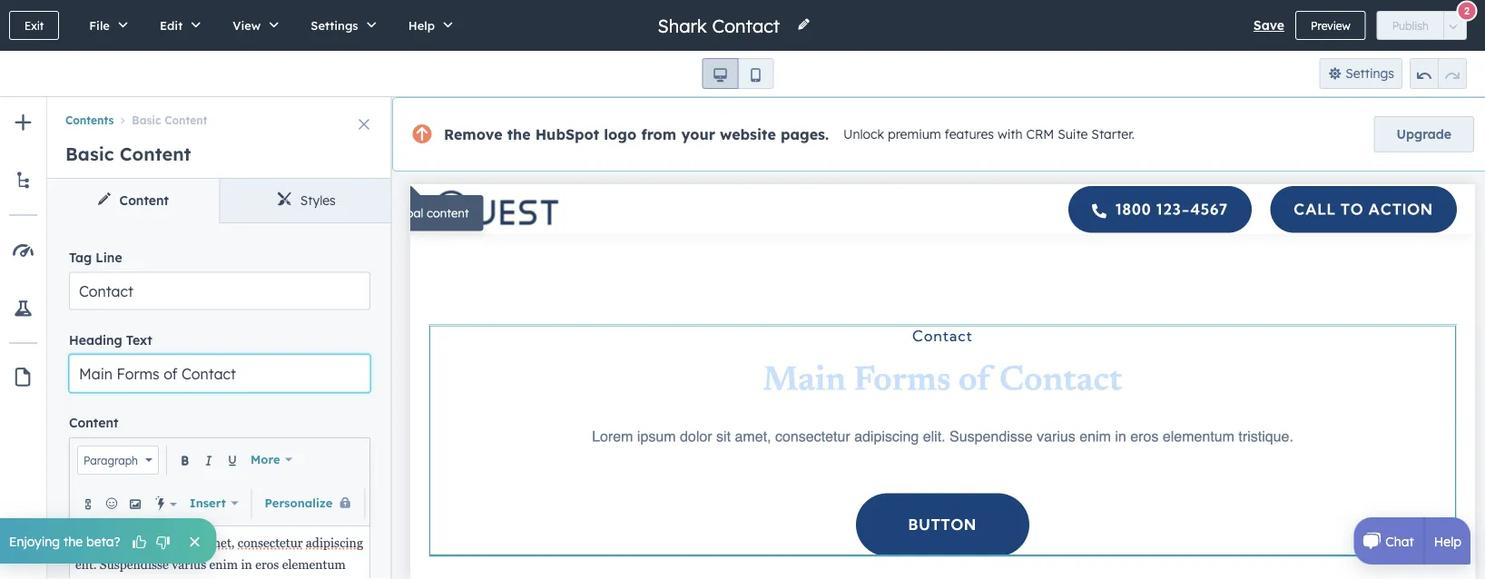 Task type: describe. For each thing, give the bounding box(es) containing it.
0 horizontal spatial settings
[[311, 18, 358, 33]]

remove the hubspot logo from your website pages.
[[444, 125, 829, 143]]

application containing more
[[69, 438, 454, 579]]

starter.
[[1092, 126, 1135, 142]]

styles
[[300, 193, 336, 208]]

from
[[641, 125, 677, 143]]

tab list containing content
[[47, 179, 392, 223]]

chat
[[1386, 533, 1415, 549]]

tag
[[69, 249, 92, 265]]

contents
[[65, 113, 114, 127]]

text
[[126, 332, 152, 348]]

website
[[720, 125, 776, 143]]

edit button
[[141, 0, 214, 51]]

basic content button
[[114, 113, 207, 127]]

1 vertical spatial basic content
[[65, 143, 191, 165]]

content link
[[47, 179, 219, 222]]

pages.
[[781, 125, 829, 143]]

Main Forms of Contact text field
[[69, 355, 371, 393]]

save
[[1254, 17, 1285, 33]]

1 vertical spatial basic
[[65, 143, 114, 165]]

1 horizontal spatial basic
[[132, 113, 161, 127]]

view
[[233, 18, 261, 33]]

styles link
[[219, 179, 392, 222]]

the for enjoying
[[64, 533, 83, 549]]

more button
[[245, 442, 298, 478]]

paragraph
[[84, 454, 138, 467]]

Contact text field
[[69, 272, 371, 310]]

0 vertical spatial basic content
[[132, 113, 207, 127]]

preview button
[[1296, 11, 1366, 40]]

personalize
[[265, 496, 333, 511]]

2
[[1465, 5, 1470, 17]]

file button
[[70, 0, 141, 51]]

close image
[[359, 119, 370, 130]]

preview
[[1311, 19, 1351, 32]]

enjoying
[[9, 533, 60, 549]]

file
[[89, 18, 110, 33]]

personalize button
[[259, 485, 357, 522]]

with
[[998, 126, 1023, 142]]

insert
[[190, 496, 226, 511]]

enjoying the beta?
[[9, 533, 120, 549]]

remove
[[444, 125, 503, 143]]

publish button
[[1377, 11, 1445, 40]]

1 vertical spatial settings
[[1346, 65, 1395, 81]]

thumbsdown image
[[155, 535, 171, 551]]

navigation containing contents
[[47, 97, 392, 130]]

help button
[[389, 0, 466, 51]]



Task type: locate. For each thing, give the bounding box(es) containing it.
premium
[[888, 126, 941, 142]]

paragraph button
[[77, 446, 159, 475]]

line
[[96, 249, 122, 265]]

help inside button
[[408, 18, 435, 33]]

1 horizontal spatial settings button
[[1320, 58, 1403, 89]]

the
[[507, 125, 531, 143], [64, 533, 83, 549]]

contents button
[[65, 113, 114, 127]]

the right remove
[[507, 125, 531, 143]]

unlock
[[844, 126, 885, 142]]

0 vertical spatial basic
[[132, 113, 161, 127]]

publish
[[1393, 19, 1429, 32]]

0 vertical spatial the
[[507, 125, 531, 143]]

0 vertical spatial help
[[408, 18, 435, 33]]

help
[[408, 18, 435, 33], [1435, 533, 1462, 549]]

insert button
[[184, 485, 244, 522]]

your
[[681, 125, 716, 143]]

1 horizontal spatial settings
[[1346, 65, 1395, 81]]

1 horizontal spatial the
[[507, 125, 531, 143]]

0 horizontal spatial the
[[64, 533, 83, 549]]

more
[[251, 452, 280, 467]]

0 vertical spatial settings
[[311, 18, 358, 33]]

1 horizontal spatial group
[[1410, 58, 1468, 89]]

unlock premium features with crm suite starter.
[[844, 126, 1135, 142]]

heading
[[69, 332, 122, 348]]

the left the beta?
[[64, 533, 83, 549]]

thumbsup image
[[131, 535, 148, 551]]

0 horizontal spatial group
[[702, 58, 774, 89]]

0 horizontal spatial basic
[[65, 143, 114, 165]]

group down publish group
[[1410, 58, 1468, 89]]

basic content down basic content button
[[65, 143, 191, 165]]

1 vertical spatial help
[[1435, 533, 1462, 549]]

1 group from the left
[[702, 58, 774, 89]]

1 vertical spatial the
[[64, 533, 83, 549]]

view button
[[214, 0, 292, 51]]

enjoying the beta? button
[[0, 519, 217, 564]]

hubspot
[[535, 125, 600, 143]]

the inside button
[[64, 533, 83, 549]]

the for remove
[[507, 125, 531, 143]]

basic down contents
[[65, 143, 114, 165]]

None field
[[656, 13, 786, 38]]

suite
[[1058, 126, 1088, 142]]

publish group
[[1377, 11, 1468, 40]]

tag line
[[69, 249, 122, 265]]

save button
[[1254, 15, 1285, 36]]

logo
[[604, 125, 637, 143]]

basic content
[[132, 113, 207, 127], [65, 143, 191, 165]]

0 horizontal spatial settings button
[[292, 0, 389, 51]]

heading text
[[69, 332, 152, 348]]

group
[[702, 58, 774, 89], [1410, 58, 1468, 89]]

content
[[165, 113, 207, 127], [120, 143, 191, 165], [119, 193, 169, 208], [69, 415, 118, 431]]

1 vertical spatial settings button
[[1320, 58, 1403, 89]]

edit
[[160, 18, 183, 33]]

0 horizontal spatial help
[[408, 18, 435, 33]]

0 vertical spatial settings button
[[292, 0, 389, 51]]

navigation
[[47, 97, 392, 130]]

basic right contents
[[132, 113, 161, 127]]

exit
[[25, 19, 44, 32]]

1 horizontal spatial help
[[1435, 533, 1462, 549]]

upgrade
[[1397, 126, 1452, 142]]

application
[[69, 438, 454, 579]]

settings
[[311, 18, 358, 33], [1346, 65, 1395, 81]]

settings button
[[292, 0, 389, 51], [1320, 58, 1403, 89]]

upgrade link
[[1375, 116, 1475, 153]]

exit link
[[9, 11, 59, 40]]

crm
[[1027, 126, 1055, 142]]

tab list
[[47, 179, 392, 223]]

features
[[945, 126, 994, 142]]

basic
[[132, 113, 161, 127], [65, 143, 114, 165]]

2 group from the left
[[1410, 58, 1468, 89]]

settings down preview button
[[1346, 65, 1395, 81]]

settings right view button
[[311, 18, 358, 33]]

beta?
[[86, 533, 120, 549]]

group up website
[[702, 58, 774, 89]]

basic content right contents
[[132, 113, 207, 127]]



Task type: vqa. For each thing, say whether or not it's contained in the screenshot.
Insert
yes



